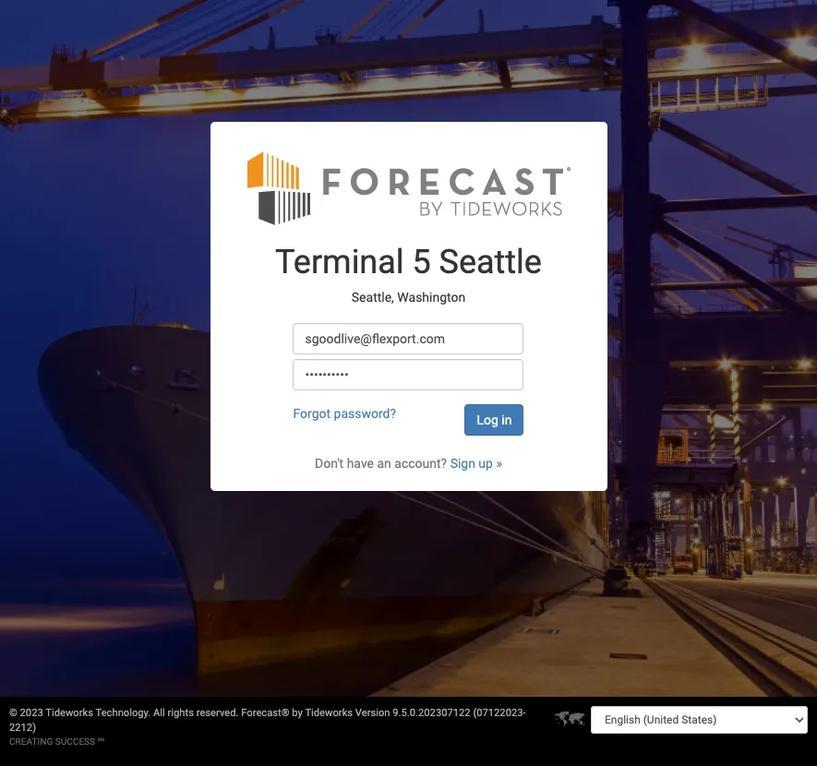 Task type: locate. For each thing, give the bounding box(es) containing it.
tideworks inside forecast® by tideworks version 9.5.0.202307122 (07122023- 2212) creating success ℠
[[305, 707, 353, 719]]

2212)
[[9, 722, 36, 734]]

log in button
[[465, 404, 524, 436]]

2023
[[20, 707, 43, 719]]

tideworks right by
[[305, 707, 353, 719]]

terminal
[[275, 243, 404, 282]]

1 horizontal spatial tideworks
[[305, 707, 353, 719]]

up
[[479, 456, 493, 471]]

sign
[[450, 456, 475, 471]]

seattle
[[439, 243, 542, 282]]

tideworks for by
[[305, 707, 353, 719]]

sign up » link
[[450, 456, 502, 471]]

tideworks
[[46, 707, 93, 719], [305, 707, 353, 719]]

terminal 5 seattle seattle, washington
[[275, 243, 542, 304]]

creating
[[9, 737, 53, 747]]

℠
[[97, 737, 104, 747]]

0 horizontal spatial tideworks
[[46, 707, 93, 719]]

technology.
[[96, 707, 151, 719]]

an
[[377, 456, 391, 471]]

tideworks for 2023
[[46, 707, 93, 719]]

1 tideworks from the left
[[46, 707, 93, 719]]

success
[[55, 737, 95, 747]]

tideworks up the success
[[46, 707, 93, 719]]

account?
[[395, 456, 447, 471]]

2 tideworks from the left
[[305, 707, 353, 719]]

forgot password? log in
[[293, 406, 512, 428]]



Task type: describe. For each thing, give the bounding box(es) containing it.
5
[[412, 243, 431, 282]]

forecast® by tideworks version 9.5.0.202307122 (07122023- 2212) creating success ℠
[[9, 707, 526, 747]]

log
[[477, 413, 499, 428]]

password?
[[334, 406, 396, 421]]

reserved.
[[196, 707, 239, 719]]

don't have an account? sign up »
[[315, 456, 502, 471]]

(07122023-
[[473, 707, 526, 719]]

9.5.0.202307122
[[393, 707, 471, 719]]

don't
[[315, 456, 344, 471]]

forgot password? link
[[293, 406, 396, 421]]

rights
[[168, 707, 194, 719]]

version
[[355, 707, 390, 719]]

Email or username text field
[[293, 323, 524, 355]]

© 2023 tideworks technology. all rights reserved.
[[9, 707, 241, 719]]

by
[[292, 707, 303, 719]]

forgot
[[293, 406, 331, 421]]

forecast® by tideworks image
[[247, 150, 570, 226]]

©
[[9, 707, 17, 719]]

seattle,
[[352, 290, 394, 304]]

all
[[153, 707, 165, 719]]

»
[[496, 456, 502, 471]]

have
[[347, 456, 374, 471]]

Password password field
[[293, 359, 524, 391]]

forecast®
[[241, 707, 290, 719]]

in
[[502, 413, 512, 428]]

washington
[[397, 290, 466, 304]]



Task type: vqa. For each thing, say whether or not it's contained in the screenshot.
top as
no



